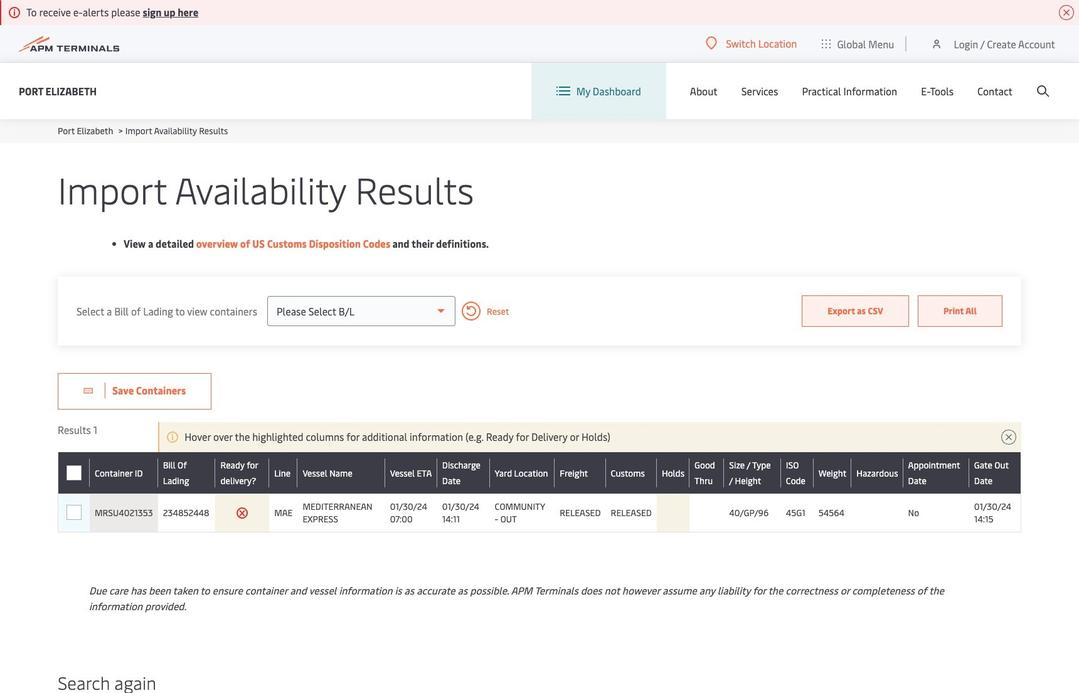 Task type: locate. For each thing, give the bounding box(es) containing it.
None checkbox
[[66, 466, 81, 481], [66, 505, 81, 520], [67, 506, 82, 521], [66, 466, 81, 481], [66, 505, 81, 520], [67, 506, 82, 521]]

not ready image
[[236, 507, 249, 519]]

None checkbox
[[66, 465, 81, 480]]



Task type: describe. For each thing, give the bounding box(es) containing it.
close alert image
[[1059, 5, 1074, 20]]



Task type: vqa. For each thing, say whether or not it's contained in the screenshot.
option
yes



